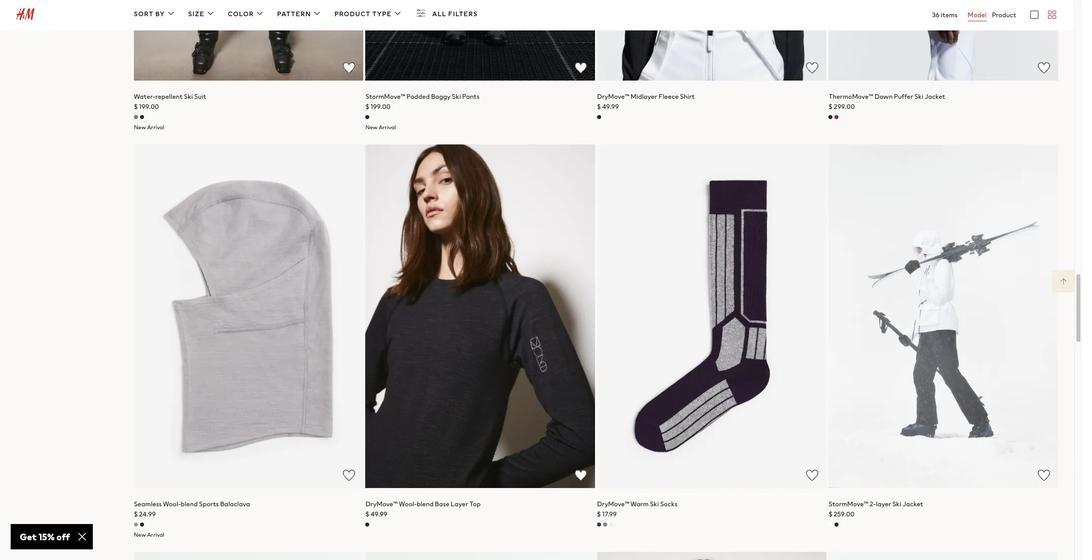 Task type: vqa. For each thing, say whether or not it's contained in the screenshot.
overshirt at right
no



Task type: describe. For each thing, give the bounding box(es) containing it.
stormmove™ for 259.00
[[829, 500, 869, 510]]

suit
[[194, 92, 206, 101]]

wool- for seamless
[[163, 500, 181, 510]]

seamless wool-blend sports balaclavamodel image
[[134, 144, 364, 489]]

sort
[[134, 9, 154, 19]]

size button
[[188, 7, 217, 21]]

drymove™ wool-blend base layer top $ 49.99
[[366, 500, 481, 520]]

product type
[[335, 9, 392, 19]]

ski for stormmove™ 2-layer ski jacket $ 259.00
[[893, 500, 902, 510]]

seamless wool-blend sports balaclava link
[[134, 500, 250, 510]]

socks
[[661, 500, 678, 510]]

stormmove™ padded baggy ski pants $ 199.00
[[366, 92, 480, 111]]

water-repellent ski suit $ 199.00
[[134, 92, 206, 111]]

drymove™ wool-blend base layer top link
[[366, 500, 481, 510]]

new arrival for stormmove™ padded baggy ski pants $ 199.00
[[366, 123, 396, 131]]

ski inside the water-repellent ski suit $ 199.00
[[184, 92, 193, 101]]

1 horizontal spatial drymove™ warm ski socksmodel image
[[597, 144, 827, 489]]

layer
[[876, 500, 892, 510]]

259.00
[[834, 510, 855, 520]]

36
[[933, 10, 940, 20]]

stormmove™ for 199.00
[[366, 92, 405, 101]]

jacket for thermomove™ down puffer ski jacket
[[925, 92, 946, 101]]

new for water-repellent ski suit $ 199.00
[[134, 123, 146, 131]]

color button
[[228, 7, 266, 21]]

new arrival for water-repellent ski suit $ 199.00
[[134, 123, 164, 131]]

drymove™ wool-blend base layer topmodel image
[[366, 144, 595, 489]]

arrival for stormmove™ padded baggy ski pants $ 199.00
[[379, 123, 396, 131]]

stormmove™ 2-layer ski jacket link
[[829, 500, 924, 510]]

model
[[968, 10, 987, 20]]

water-
[[134, 92, 156, 101]]

repellent
[[156, 92, 183, 101]]

drymove™ wool-blend base layer balaclava shirtmodel image
[[597, 553, 827, 561]]

stormmove™ 2-layer ski jacket $ 259.00
[[829, 500, 924, 520]]

17.99
[[603, 510, 617, 520]]

shirt
[[680, 92, 695, 101]]

type
[[373, 9, 392, 19]]

thermomove™
[[829, 92, 874, 101]]

stormmove™ padded baggy ski pants link
[[366, 92, 480, 101]]

filters
[[448, 9, 478, 19]]

0 horizontal spatial drymove™ warm ski socksmodel image
[[366, 553, 595, 561]]

ski for stormmove™ padded baggy ski pants $ 199.00
[[452, 92, 461, 101]]

$ inside thermomove™ down puffer ski jacket $ 299.00
[[829, 102, 833, 111]]

199.00 inside the water-repellent ski suit $ 199.00
[[139, 102, 159, 111]]

drymove™ midlayer fleece shirt link
[[597, 92, 695, 101]]

arrival for seamless wool-blend sports balaclava $ 24.99
[[147, 532, 164, 540]]

thermomove™ down puffer ski jacket $ 299.00
[[829, 92, 946, 111]]

$ inside stormmove™ padded baggy ski pants $ 199.00
[[366, 102, 369, 111]]

drymove™ midlayer fleece shirt $ 49.99
[[597, 92, 695, 111]]

$ inside drymove™ warm ski socks $ 17.99
[[597, 510, 601, 520]]

items
[[942, 10, 958, 20]]



Task type: locate. For each thing, give the bounding box(es) containing it.
1 horizontal spatial 49.99
[[603, 102, 619, 111]]

by
[[155, 9, 165, 19]]

1 vertical spatial jacket
[[903, 500, 924, 510]]

1 horizontal spatial wool-
[[399, 500, 417, 510]]

1 vertical spatial 49.99
[[371, 510, 388, 520]]

warm
[[631, 500, 649, 510]]

product left type
[[335, 9, 371, 19]]

stormmove™ inside stormmove™ padded baggy ski pants $ 199.00
[[366, 92, 405, 101]]

stormmove™ padded baggy ski pantsmodel image
[[366, 0, 595, 80]]

0 vertical spatial 49.99
[[603, 102, 619, 111]]

$ inside stormmove™ 2-layer ski jacket $ 259.00
[[829, 510, 833, 520]]

ski inside drymove™ warm ski socks $ 17.99
[[650, 500, 659, 510]]

midlayer
[[631, 92, 658, 101]]

drymove™ for drymove™ wool-blend base layer top
[[366, 500, 398, 510]]

49.99 inside drymove™ wool-blend base layer top $ 49.99
[[371, 510, 388, 520]]

new
[[134, 123, 146, 131], [366, 123, 378, 131], [134, 532, 146, 540]]

0 horizontal spatial stormmove™
[[366, 92, 405, 101]]

blend inside seamless wool-blend sports balaclava $ 24.99
[[181, 500, 198, 510]]

49.99 down drymove™ midlayer fleece shirt link
[[603, 102, 619, 111]]

blend for base
[[417, 500, 434, 510]]

balaclava
[[220, 500, 250, 510]]

seamless wool-blend sports balaclava $ 24.99
[[134, 500, 250, 520]]

stormmove™ inside stormmove™ 2-layer ski jacket $ 259.00
[[829, 500, 869, 510]]

1 horizontal spatial 199.00
[[371, 102, 391, 111]]

$ inside the water-repellent ski suit $ 199.00
[[134, 102, 138, 111]]

1 blend from the left
[[181, 500, 198, 510]]

arrival down stormmove™ padded baggy ski pants $ 199.00
[[379, 123, 396, 131]]

1 horizontal spatial stormmove™
[[829, 500, 869, 510]]

0 horizontal spatial wool-
[[163, 500, 181, 510]]

199.00
[[139, 102, 159, 111], [371, 102, 391, 111]]

drymove™ for drymove™ midlayer fleece shirt
[[597, 92, 630, 101]]

drymove™ fleece tube scarfmodel image
[[134, 553, 364, 561]]

new arrival down stormmove™ padded baggy ski pants $ 199.00
[[366, 123, 396, 131]]

thermomove™ down puffer ski jacket link
[[829, 92, 946, 101]]

wool-
[[163, 500, 181, 510], [399, 500, 417, 510]]

all filters
[[433, 9, 478, 19]]

product inside "product type" dropdown button
[[335, 9, 371, 19]]

drymove™ for drymove™ warm ski socks
[[597, 500, 630, 510]]

drymove™ warm ski socks $ 17.99
[[597, 500, 678, 520]]

drymove™ inside drymove™ warm ski socks $ 17.99
[[597, 500, 630, 510]]

ski right puffer
[[915, 92, 924, 101]]

drymove™
[[597, 92, 630, 101], [366, 500, 398, 510], [597, 500, 630, 510]]

new arrival for seamless wool-blend sports balaclava $ 24.99
[[134, 532, 164, 540]]

24.99
[[139, 510, 156, 520]]

36 items
[[933, 10, 958, 20]]

199.00 down stormmove™ padded baggy ski pants link
[[371, 102, 391, 111]]

product
[[335, 9, 371, 19], [993, 10, 1017, 20]]

stormmove™ 2-layer ski jacketmodel image
[[829, 144, 1059, 489]]

2-
[[870, 500, 876, 510]]

blend left base
[[417, 500, 434, 510]]

ski for thermomove™ down puffer ski jacket $ 299.00
[[915, 92, 924, 101]]

baggy
[[431, 92, 451, 101]]

2 horizontal spatial drymove™ warm ski socksmodel image
[[829, 553, 1059, 561]]

sort by
[[134, 9, 165, 19]]

all filters button
[[415, 7, 489, 21]]

product for product type
[[335, 9, 371, 19]]

blend inside drymove™ wool-blend base layer top $ 49.99
[[417, 500, 434, 510]]

seamless
[[134, 500, 162, 510]]

1 horizontal spatial blend
[[417, 500, 434, 510]]

$ inside drymove™ wool-blend base layer top $ 49.99
[[366, 510, 369, 520]]

0 vertical spatial stormmove™
[[366, 92, 405, 101]]

product type button
[[335, 7, 404, 21]]

water-repellent ski suit link
[[134, 92, 206, 101]]

down
[[875, 92, 893, 101]]

new for seamless wool-blend sports balaclava $ 24.99
[[134, 532, 146, 540]]

product right model
[[993, 10, 1017, 20]]

blend left sports
[[181, 500, 198, 510]]

sports
[[199, 500, 219, 510]]

ski left pants
[[452, 92, 461, 101]]

199.00 inside stormmove™ padded baggy ski pants $ 199.00
[[371, 102, 391, 111]]

arrival down the water-repellent ski suit $ 199.00
[[147, 123, 164, 131]]

ski left suit
[[184, 92, 193, 101]]

stormmove™ up 259.00 in the bottom of the page
[[829, 500, 869, 510]]

0 vertical spatial jacket
[[925, 92, 946, 101]]

all
[[433, 9, 447, 19]]

arrival for water-repellent ski suit $ 199.00
[[147, 123, 164, 131]]

ski inside thermomove™ down puffer ski jacket $ 299.00
[[915, 92, 924, 101]]

199.00 down water-
[[139, 102, 159, 111]]

2 blend from the left
[[417, 500, 434, 510]]

base
[[435, 500, 450, 510]]

0 horizontal spatial product
[[335, 9, 371, 19]]

blend
[[181, 500, 198, 510], [417, 500, 434, 510]]

drymove™ warm ski socksmodel image
[[597, 144, 827, 489], [366, 553, 595, 561], [829, 553, 1059, 561]]

new for stormmove™ padded baggy ski pants $ 199.00
[[366, 123, 378, 131]]

1 horizontal spatial product
[[993, 10, 1017, 20]]

new arrival down '24.99'
[[134, 532, 164, 540]]

jacket inside thermomove™ down puffer ski jacket $ 299.00
[[925, 92, 946, 101]]

49.99
[[603, 102, 619, 111], [371, 510, 388, 520]]

1 wool- from the left
[[163, 500, 181, 510]]

size
[[188, 9, 205, 19]]

ski inside stormmove™ padded baggy ski pants $ 199.00
[[452, 92, 461, 101]]

puffer
[[895, 92, 914, 101]]

jacket
[[925, 92, 946, 101], [903, 500, 924, 510]]

pattern
[[277, 9, 311, 19]]

stormmove™ left padded
[[366, 92, 405, 101]]

jacket inside stormmove™ 2-layer ski jacket $ 259.00
[[903, 500, 924, 510]]

2 199.00 from the left
[[371, 102, 391, 111]]

thermomove™ down puffer ski jacketmodel image
[[829, 0, 1059, 80]]

wool- for drymove™
[[399, 500, 417, 510]]

water-repellent ski suitmodel image
[[134, 0, 364, 80]]

drymove™ inside 'drymove™ midlayer fleece shirt $ 49.99'
[[597, 92, 630, 101]]

49.99 down drymove™ wool-blend base layer top link
[[371, 510, 388, 520]]

$ inside seamless wool-blend sports balaclava $ 24.99
[[134, 510, 138, 520]]

0 horizontal spatial 199.00
[[139, 102, 159, 111]]

new arrival
[[134, 123, 164, 131], [366, 123, 396, 131], [134, 532, 164, 540]]

2 wool- from the left
[[399, 500, 417, 510]]

stormmove™
[[366, 92, 405, 101], [829, 500, 869, 510]]

299.00
[[834, 102, 855, 111]]

new arrival down water-
[[134, 123, 164, 131]]

1 vertical spatial stormmove™
[[829, 500, 869, 510]]

padded
[[407, 92, 430, 101]]

jacket right puffer
[[925, 92, 946, 101]]

0 horizontal spatial jacket
[[903, 500, 924, 510]]

wool- right seamless
[[163, 500, 181, 510]]

color
[[228, 9, 254, 19]]

1 horizontal spatial jacket
[[925, 92, 946, 101]]

ski left the socks
[[650, 500, 659, 510]]

arrival down '24.99'
[[147, 532, 164, 540]]

$ inside 'drymove™ midlayer fleece shirt $ 49.99'
[[597, 102, 601, 111]]

jacket for stormmove™ 2-layer ski jacket
[[903, 500, 924, 510]]

49.99 inside 'drymove™ midlayer fleece shirt $ 49.99'
[[603, 102, 619, 111]]

wool- inside seamless wool-blend sports balaclava $ 24.99
[[163, 500, 181, 510]]

top
[[470, 500, 481, 510]]

pants
[[462, 92, 480, 101]]

fleece
[[659, 92, 679, 101]]

0 horizontal spatial blend
[[181, 500, 198, 510]]

product for product
[[993, 10, 1017, 20]]

ski inside stormmove™ 2-layer ski jacket $ 259.00
[[893, 500, 902, 510]]

drymove™ inside drymove™ wool-blend base layer top $ 49.99
[[366, 500, 398, 510]]

drymove™ warm ski socks link
[[597, 500, 678, 510]]

ski
[[184, 92, 193, 101], [452, 92, 461, 101], [915, 92, 924, 101], [650, 500, 659, 510], [893, 500, 902, 510]]

wool- inside drymove™ wool-blend base layer top $ 49.99
[[399, 500, 417, 510]]

pattern button
[[277, 7, 323, 21]]

$
[[134, 102, 138, 111], [366, 102, 369, 111], [597, 102, 601, 111], [829, 102, 833, 111], [134, 510, 138, 520], [366, 510, 369, 520], [597, 510, 601, 520], [829, 510, 833, 520]]

drymove™ midlayer fleece shirtmodel image
[[597, 0, 827, 80]]

jacket right the layer
[[903, 500, 924, 510]]

1 199.00 from the left
[[139, 102, 159, 111]]

0 horizontal spatial 49.99
[[371, 510, 388, 520]]

wool- left base
[[399, 500, 417, 510]]

blend for sports
[[181, 500, 198, 510]]

arrival
[[147, 123, 164, 131], [379, 123, 396, 131], [147, 532, 164, 540]]

ski right the layer
[[893, 500, 902, 510]]

layer
[[451, 500, 468, 510]]

sort by button
[[134, 7, 177, 21]]



